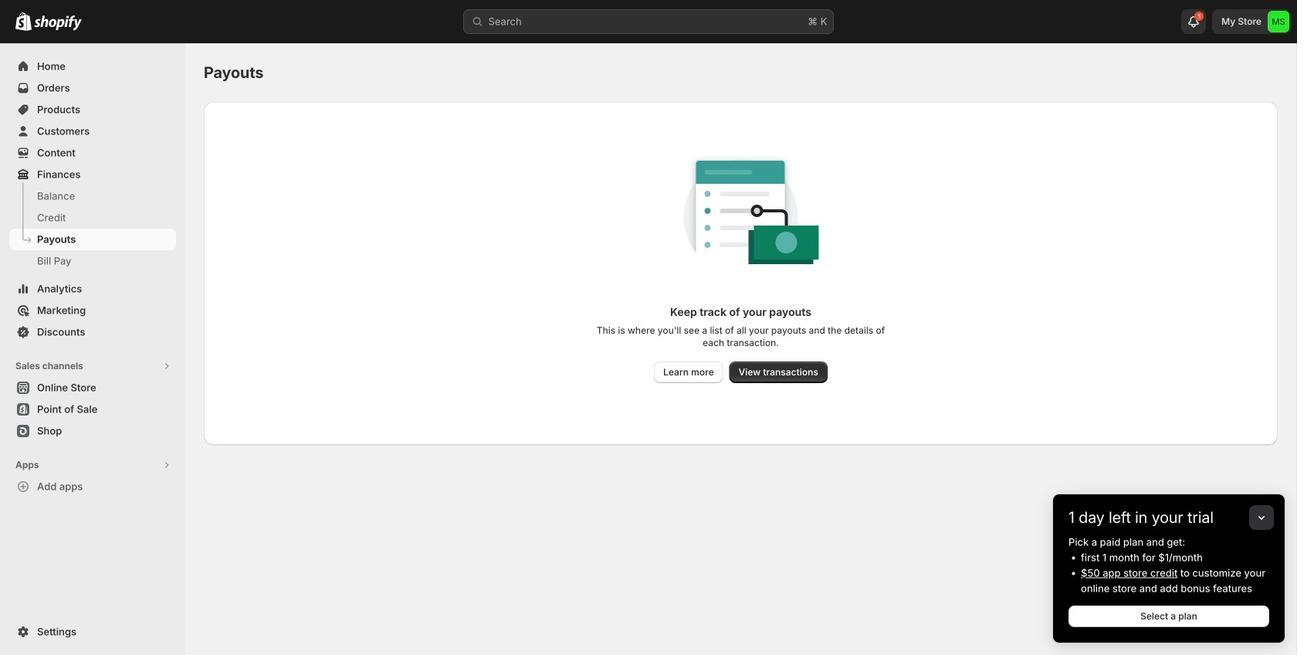 Task type: locate. For each thing, give the bounding box(es) containing it.
shopify image
[[15, 12, 32, 31], [34, 15, 82, 31]]

0 horizontal spatial shopify image
[[15, 12, 32, 31]]

my store image
[[1268, 11, 1290, 32]]



Task type: describe. For each thing, give the bounding box(es) containing it.
1 horizontal spatial shopify image
[[34, 15, 82, 31]]



Task type: vqa. For each thing, say whether or not it's contained in the screenshot.
Shopify image
yes



